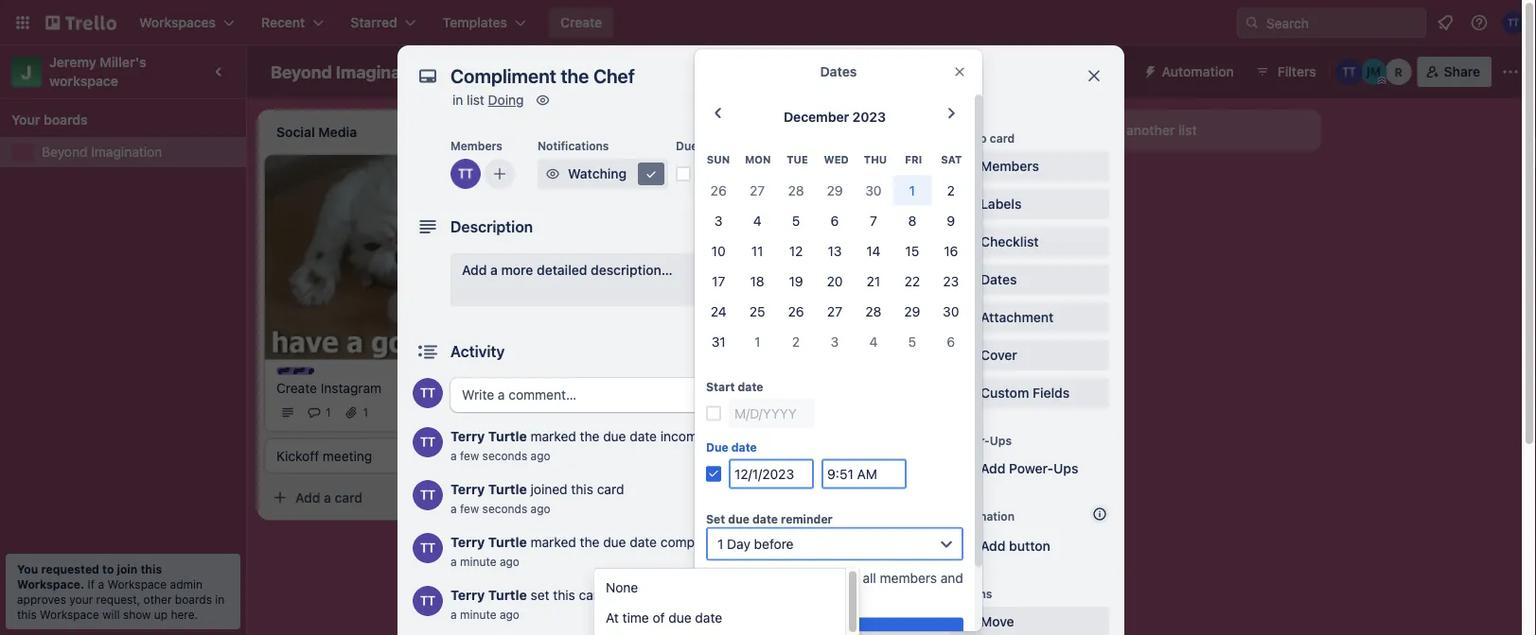 Task type: describe. For each thing, give the bounding box(es) containing it.
2 horizontal spatial terry turtle (terryturtle) image
[[1502, 11, 1525, 34]]

card down meeting
[[335, 490, 363, 506]]

card down thu
[[872, 172, 900, 187]]

due right time
[[668, 610, 692, 626]]

imagination inside board name text box
[[336, 62, 432, 82]]

0 horizontal spatial add a card button
[[265, 483, 477, 513]]

23 button
[[932, 266, 970, 297]]

a few seconds ago link for joined this card
[[450, 503, 550, 516]]

turtle for marked the due date complete
[[488, 535, 527, 551]]

workspace visible button
[[479, 57, 638, 87]]

watchers
[[706, 589, 762, 605]]

your boards
[[11, 112, 88, 128]]

a minute ago link for set this card to be due dec 1 at 9:51 am
[[450, 609, 520, 622]]

turtle for joined this card
[[488, 482, 527, 498]]

approves
[[17, 593, 66, 607]]

meeting
[[323, 449, 372, 464]]

17 button
[[699, 266, 738, 297]]

instagram
[[321, 380, 382, 396]]

1 horizontal spatial 1 button
[[893, 175, 932, 206]]

create for create
[[560, 15, 602, 30]]

reminder
[[781, 513, 833, 527]]

your
[[11, 112, 40, 128]]

card inside terry turtle joined this card a few seconds ago
[[597, 482, 624, 498]]

sm image for watching
[[543, 165, 562, 184]]

a inside terry turtle joined this card a few seconds ago
[[450, 503, 457, 516]]

30 for the topmost 30 'button'
[[865, 182, 882, 198]]

0 horizontal spatial of
[[653, 610, 665, 626]]

custom
[[980, 386, 1029, 401]]

add left the more
[[462, 263, 487, 278]]

12 button
[[777, 236, 815, 266]]

card up members link
[[990, 132, 1015, 145]]

1 vertical spatial 3 button
[[815, 327, 854, 357]]

power- inside button
[[1051, 64, 1095, 79]]

thu
[[864, 154, 887, 166]]

1 vertical spatial 29 button
[[893, 297, 932, 327]]

0 horizontal spatial dates
[[820, 64, 857, 79]]

workspace
[[49, 73, 118, 89]]

up
[[154, 609, 168, 622]]

reminders will be sent to all members and watchers of this card.
[[706, 571, 963, 605]]

description…
[[591, 263, 673, 278]]

9 button
[[932, 206, 970, 236]]

2 vertical spatial terry turtle (terryturtle) image
[[477, 402, 500, 424]]

am inside the terry turtle set this card to be due dec 1 at 9:51 am a minute ago
[[754, 588, 774, 604]]

13 button
[[815, 236, 854, 266]]

ago inside the terry turtle set this card to be due dec 1 at 9:51 am a minute ago
[[500, 609, 520, 622]]

1 down fri
[[909, 182, 915, 198]]

16
[[944, 243, 958, 259]]

due inside the terry turtle set this card to be due dec 1 at 9:51 am a minute ago
[[644, 588, 667, 604]]

30 for 30 'button' to the bottom
[[943, 304, 959, 319]]

10
[[711, 243, 726, 259]]

card down the description…
[[603, 285, 631, 301]]

color: purple, title: none image
[[276, 368, 314, 375]]

21
[[867, 273, 880, 289]]

color: bold red, title: "thoughts" element
[[545, 163, 616, 177]]

0 vertical spatial 6
[[831, 213, 839, 228]]

0 vertical spatial add a card
[[833, 172, 900, 187]]

Mark due date as complete checkbox
[[676, 167, 691, 182]]

open information menu image
[[1470, 13, 1489, 32]]

1 vertical spatial 28
[[865, 304, 882, 319]]

14
[[866, 243, 881, 259]]

add up sat
[[950, 132, 972, 145]]

1 vertical spatial 27 button
[[815, 297, 854, 327]]

add down "add a more detailed description…" at the left of page
[[564, 285, 589, 301]]

custom fields
[[980, 386, 1070, 401]]

1 day before
[[717, 536, 794, 552]]

add button
[[980, 539, 1050, 555]]

a inside terry turtle marked the due date complete a minute ago
[[450, 556, 457, 569]]

this inside the terry turtle set this card to be due dec 1 at 9:51 am a minute ago
[[553, 588, 575, 604]]

1 vertical spatial terry turtle (terryturtle) image
[[746, 238, 768, 261]]

ago inside terry turtle marked the due date complete a minute ago
[[500, 556, 520, 569]]

jeremy
[[49, 54, 96, 70]]

terry for marked the due date complete
[[450, 535, 485, 551]]

0 vertical spatial 29 button
[[815, 175, 854, 206]]

0 vertical spatial 27 button
[[738, 175, 777, 206]]

you requested to join this workspace.
[[17, 563, 162, 592]]

1 vertical spatial add a card button
[[534, 278, 746, 309]]

join
[[117, 563, 138, 576]]

date down watchers
[[695, 610, 722, 626]]

18 button
[[738, 266, 777, 297]]

22 button
[[893, 266, 932, 297]]

dates inside button
[[980, 272, 1017, 288]]

1 vertical spatial imagination
[[91, 144, 162, 160]]

kickoff meeting
[[276, 449, 372, 464]]

31
[[711, 334, 726, 350]]

ago inside the terry turtle marked the due date incomplete a few seconds ago
[[531, 450, 550, 463]]

dec 1 at 9:51 am
[[706, 166, 811, 182]]

sm image down workspace visible button at the left
[[533, 91, 552, 110]]

0 notifications image
[[1434, 11, 1457, 34]]

doing link
[[488, 92, 524, 108]]

primary element
[[0, 0, 1536, 45]]

december 2023
[[784, 109, 886, 125]]

1 left day
[[717, 536, 723, 552]]

0 vertical spatial 3 button
[[699, 206, 738, 236]]

16 button
[[932, 236, 970, 266]]

0 horizontal spatial automation
[[950, 510, 1015, 523]]

card inside the terry turtle set this card to be due dec 1 at 9:51 am a minute ago
[[579, 588, 606, 604]]

the for marked the due date complete
[[580, 535, 600, 551]]

search image
[[1245, 15, 1260, 30]]

0 vertical spatial 6 button
[[815, 206, 854, 236]]

add down wed
[[833, 172, 858, 187]]

Add time text field
[[821, 459, 907, 490]]

this inside reminders will be sent to all members and watchers of this card.
[[781, 589, 803, 605]]

1 horizontal spatial 6 button
[[932, 327, 970, 357]]

set
[[706, 513, 725, 527]]

2 horizontal spatial add a card button
[[803, 165, 1015, 195]]

this inside the "if a workspace admin approves your request, other boards in this workspace will show up here."
[[17, 609, 37, 622]]

wed
[[824, 154, 849, 166]]

turtle for marked the due date incomplete
[[488, 429, 527, 445]]

23
[[943, 273, 959, 289]]

Board name text field
[[261, 57, 441, 87]]

hide details
[[846, 344, 922, 360]]

22
[[904, 273, 920, 289]]

Search field
[[1260, 9, 1425, 37]]

0 horizontal spatial 1 button
[[738, 327, 777, 357]]

date up before
[[752, 513, 778, 527]]

1 right sun
[[734, 166, 740, 182]]

0 horizontal spatial 5 button
[[777, 206, 815, 236]]

0 horizontal spatial 4
[[753, 213, 761, 228]]

your boards with 1 items element
[[11, 109, 225, 132]]

set due date reminder
[[706, 513, 833, 527]]

here.
[[171, 609, 198, 622]]

terry turtle joined this card a few seconds ago
[[450, 482, 624, 516]]

1 horizontal spatial 27
[[827, 304, 842, 319]]

0 horizontal spatial 4 button
[[738, 206, 777, 236]]

workspace visible
[[513, 64, 627, 79]]

sm image for move
[[956, 613, 975, 632]]

start date
[[706, 381, 763, 394]]

1 vertical spatial 4 button
[[854, 327, 893, 357]]

0 vertical spatial 5
[[792, 213, 800, 228]]

complete
[[660, 535, 717, 551]]

1 vertical spatial due date
[[706, 441, 757, 455]]

to up members link
[[975, 132, 987, 145]]

0 horizontal spatial 26 button
[[699, 175, 738, 206]]

0 vertical spatial members
[[450, 139, 502, 152]]

am inside button
[[790, 166, 811, 182]]

watching button
[[538, 159, 668, 189]]

this inside you requested to join this workspace.
[[140, 563, 162, 576]]

dates button
[[950, 265, 1109, 295]]

watching
[[568, 166, 627, 182]]

1 down create instagram
[[326, 406, 331, 420]]

25 button
[[738, 297, 777, 327]]

this inside terry turtle joined this card a few seconds ago
[[571, 482, 593, 498]]

start
[[706, 381, 735, 394]]

13
[[828, 243, 842, 259]]

be inside reminders will be sent to all members and watchers of this card.
[[798, 571, 813, 586]]

2 vertical spatial power-
[[1009, 461, 1053, 477]]

1 inside checkbox
[[592, 243, 597, 256]]

1 vertical spatial 30 button
[[932, 297, 970, 327]]

more
[[501, 263, 533, 278]]

to inside the terry turtle set this card to be due dec 1 at 9:51 am a minute ago
[[610, 588, 622, 604]]

1 vertical spatial 5
[[908, 334, 916, 350]]

miller's
[[100, 54, 146, 70]]

1 horizontal spatial 2 button
[[932, 175, 970, 206]]

thinking
[[545, 176, 597, 191]]

a inside the terry turtle set this card to be due dec 1 at 9:51 am a minute ago
[[450, 609, 457, 622]]

checklist link
[[950, 227, 1109, 257]]

1 vertical spatial workspace
[[107, 578, 167, 592]]

kickoff
[[276, 449, 319, 464]]

due inside terry turtle marked the due date complete a minute ago
[[603, 535, 626, 551]]

a inside the "if a workspace admin approves your request, other boards in this workspace will show up here."
[[98, 578, 104, 592]]

0 vertical spatial due date
[[676, 139, 726, 152]]

turtle for set this card to be due dec 1 at 9:51 am
[[488, 588, 527, 604]]

minute inside terry turtle marked the due date complete a minute ago
[[460, 556, 496, 569]]

activity
[[450, 343, 505, 361]]

add power-ups
[[980, 461, 1078, 477]]

sm image left mark due date as complete checkbox
[[642, 165, 661, 184]]

workspace.
[[17, 578, 84, 592]]

add down the 'kickoff'
[[295, 490, 320, 506]]

set
[[531, 588, 549, 604]]

date up sun
[[701, 139, 726, 152]]

24
[[711, 304, 727, 319]]

1 down instagram
[[363, 406, 368, 420]]

a few seconds ago link for marked the due date incomplete
[[450, 450, 550, 463]]

0 horizontal spatial due
[[676, 139, 698, 152]]

fri
[[905, 154, 922, 166]]

a inside the terry turtle marked the due date incomplete a few seconds ago
[[450, 450, 457, 463]]

14 button
[[854, 236, 893, 266]]

automation button
[[1135, 57, 1245, 87]]

doing
[[488, 92, 524, 108]]

day
[[727, 536, 750, 552]]

be inside the terry turtle set this card to be due dec 1 at 9:51 am a minute ago
[[625, 588, 641, 604]]

time
[[622, 610, 649, 626]]

few inside the terry turtle marked the due date incomplete a few seconds ago
[[460, 450, 479, 463]]

share button
[[1417, 57, 1492, 87]]

24 button
[[699, 297, 738, 327]]

custom fields button
[[950, 384, 1109, 403]]

1 horizontal spatial 4
[[869, 334, 878, 350]]

filters
[[1277, 64, 1316, 79]]

reminders
[[706, 571, 771, 586]]

none
[[606, 580, 638, 596]]

date right start
[[738, 381, 763, 394]]

sun
[[707, 154, 730, 166]]

if a workspace admin approves your request, other boards in this workspace will show up here.
[[17, 578, 225, 622]]

detailed
[[537, 263, 587, 278]]

0 vertical spatial 28
[[788, 182, 804, 198]]

dec for dec 1 at 9:51 am
[[706, 166, 731, 182]]

1 horizontal spatial 5 button
[[893, 327, 932, 357]]

M/D/YYYY text field
[[729, 459, 814, 490]]

a minute ago link for marked the due date complete
[[450, 556, 520, 569]]

beyond imagination link
[[42, 143, 235, 162]]

show
[[123, 609, 151, 622]]

add inside button
[[1098, 123, 1123, 138]]

create button
[[549, 8, 613, 38]]

8
[[908, 213, 916, 228]]

jeremy miller (jeremymiller198) image
[[1361, 59, 1387, 85]]

0 horizontal spatial power-ups
[[950, 434, 1012, 448]]



Task type: locate. For each thing, give the bounding box(es) containing it.
boards right your
[[44, 112, 88, 128]]

labels
[[980, 196, 1022, 212]]

request,
[[96, 593, 140, 607]]

at inside the terry turtle set this card to be due dec 1 at 9:51 am a minute ago
[[708, 588, 720, 604]]

1 vertical spatial minute
[[460, 609, 496, 622]]

1 horizontal spatial in
[[452, 92, 463, 108]]

M/D/YYYY text field
[[729, 399, 814, 429]]

imagination
[[336, 62, 432, 82], [91, 144, 162, 160]]

seconds inside the terry turtle marked the due date incomplete a few seconds ago
[[482, 450, 527, 463]]

1 horizontal spatial dates
[[980, 272, 1017, 288]]

9:51 inside the terry turtle set this card to be due dec 1 at 9:51 am a minute ago
[[724, 588, 750, 604]]

2 for the rightmost 2 button
[[947, 182, 955, 198]]

date left incomplete
[[630, 429, 657, 445]]

0 horizontal spatial ups
[[990, 434, 1012, 448]]

None text field
[[441, 59, 1066, 93]]

add another list button
[[1064, 110, 1321, 151]]

ups up add another list
[[1095, 64, 1120, 79]]

0 vertical spatial minute
[[460, 556, 496, 569]]

create from template… image
[[1022, 172, 1037, 187]]

dec inside the terry turtle set this card to be due dec 1 at 9:51 am a minute ago
[[671, 588, 695, 604]]

terry for set this card to be due dec 1 at 9:51 am
[[450, 588, 485, 604]]

turtle inside terry turtle marked the due date complete a minute ago
[[488, 535, 527, 551]]

dec 1 at 9:51 am button
[[695, 159, 841, 189]]

2
[[947, 182, 955, 198], [792, 334, 800, 350]]

beyond imagination
[[271, 62, 432, 82], [42, 144, 162, 160]]

due inside the terry turtle marked the due date incomplete a few seconds ago
[[603, 429, 626, 445]]

11 button
[[738, 236, 777, 266]]

turtle inside the terry turtle marked the due date incomplete a few seconds ago
[[488, 429, 527, 445]]

1 vertical spatial 6
[[947, 334, 955, 350]]

boards inside "element"
[[44, 112, 88, 128]]

25
[[749, 304, 765, 319]]

0 vertical spatial 29
[[827, 182, 843, 198]]

10 button
[[699, 236, 738, 266]]

1 vertical spatial 2 button
[[777, 327, 815, 357]]

2 down sat
[[947, 182, 955, 198]]

26 for left 26 button
[[710, 182, 727, 198]]

tue
[[787, 154, 808, 166]]

1 turtle from the top
[[488, 429, 527, 445]]

terry left joined at bottom
[[450, 482, 485, 498]]

terry turtle (terryturtle) image down activity
[[477, 402, 500, 424]]

sm image up add another list
[[1135, 57, 1162, 83]]

0 vertical spatial due
[[676, 139, 698, 152]]

sm image inside checklist link
[[956, 233, 975, 252]]

7
[[870, 213, 877, 228]]

1 vertical spatial sm image
[[956, 613, 975, 632]]

terry inside terry turtle marked the due date complete a minute ago
[[450, 535, 485, 551]]

1 a few seconds ago link from the top
[[450, 450, 550, 463]]

1 horizontal spatial 28 button
[[854, 297, 893, 327]]

1 marked from the top
[[531, 429, 576, 445]]

marked inside the terry turtle marked the due date incomplete a few seconds ago
[[531, 429, 576, 445]]

in inside the "if a workspace admin approves your request, other boards in this workspace will show up here."
[[215, 593, 225, 607]]

2 button up 9
[[932, 175, 970, 206]]

share
[[1444, 64, 1480, 79]]

1 inside the terry turtle set this card to be due dec 1 at 9:51 am a minute ago
[[699, 588, 705, 604]]

board link
[[642, 57, 722, 87]]

29 button down the 22
[[893, 297, 932, 327]]

sm image
[[1135, 57, 1162, 83], [533, 91, 552, 110], [543, 165, 562, 184], [642, 165, 661, 184], [956, 195, 975, 214], [956, 233, 975, 252], [956, 346, 975, 365]]

3 for the bottommost "3" button
[[831, 334, 839, 350]]

1 horizontal spatial automation
[[1162, 64, 1234, 79]]

at
[[744, 166, 756, 182], [708, 588, 720, 604]]

28 down 21 button
[[865, 304, 882, 319]]

0 horizontal spatial beyond imagination
[[42, 144, 162, 160]]

ups
[[1095, 64, 1120, 79], [990, 434, 1012, 448], [1053, 461, 1078, 477]]

4 button
[[738, 206, 777, 236], [854, 327, 893, 357]]

add to card
[[950, 132, 1015, 145]]

1 horizontal spatial 5
[[908, 334, 916, 350]]

4 button down 21 button
[[854, 327, 893, 357]]

18
[[750, 273, 764, 289]]

28 down tue
[[788, 182, 804, 198]]

create from template… image for the add a card "button" to the left
[[485, 491, 500, 506]]

mon
[[745, 154, 771, 166]]

1 vertical spatial of
[[653, 610, 665, 626]]

0 vertical spatial dec
[[706, 166, 731, 182]]

20
[[827, 273, 843, 289]]

of inside reminders will be sent to all members and watchers of this card.
[[765, 589, 778, 605]]

5 right 'hide'
[[908, 334, 916, 350]]

create from template… image up 25
[[753, 286, 768, 301]]

add a card down kickoff meeting
[[295, 490, 363, 506]]

2 marked from the top
[[531, 535, 576, 551]]

dates up "december 2023"
[[820, 64, 857, 79]]

6 up 13 at top
[[831, 213, 839, 228]]

3 button down '20' button
[[815, 327, 854, 357]]

terry left set
[[450, 588, 485, 604]]

terry turtle set this card to be due dec 1 at 9:51 am a minute ago
[[450, 588, 774, 622]]

r
[[1395, 65, 1402, 79]]

5
[[792, 213, 800, 228], [908, 334, 916, 350]]

11
[[751, 243, 763, 259]]

sm image for cover
[[956, 346, 975, 365]]

will
[[774, 571, 794, 586], [102, 609, 120, 622]]

2023
[[852, 109, 886, 125]]

1 minute from the top
[[460, 556, 496, 569]]

power-ups up add another list
[[1051, 64, 1120, 79]]

ups down fields
[[1053, 461, 1078, 477]]

1 horizontal spatial will
[[774, 571, 794, 586]]

0 vertical spatial seconds
[[482, 450, 527, 463]]

6 button up 13 at top
[[815, 206, 854, 236]]

rubyanndersson (rubyanndersson) image
[[1385, 59, 1412, 85]]

1 vertical spatial in
[[215, 593, 225, 607]]

jeremy miller's workspace
[[49, 54, 150, 89]]

sm image inside cover link
[[956, 346, 975, 365]]

31 button
[[699, 327, 738, 357]]

terry down terry turtle joined this card a few seconds ago
[[450, 535, 485, 551]]

this right joined at bottom
[[571, 482, 593, 498]]

1 vertical spatial be
[[625, 588, 641, 604]]

workspace down your
[[40, 609, 99, 622]]

add a more detailed description… link
[[450, 254, 935, 307]]

20 button
[[815, 266, 854, 297]]

0 vertical spatial add a card button
[[803, 165, 1015, 195]]

4 turtle from the top
[[488, 588, 527, 604]]

due
[[676, 139, 698, 152], [706, 441, 728, 455]]

0 vertical spatial list
[[467, 92, 484, 108]]

0 vertical spatial 5 button
[[777, 206, 815, 236]]

sm image inside members link
[[956, 157, 975, 176]]

1 terry from the top
[[450, 429, 485, 445]]

17
[[712, 273, 725, 289]]

marked for marked the due date incomplete
[[531, 429, 576, 445]]

attachment
[[980, 310, 1054, 326]]

2 seconds from the top
[[482, 503, 527, 516]]

0 vertical spatial imagination
[[336, 62, 432, 82]]

at time of due date
[[606, 610, 722, 626]]

another
[[1126, 123, 1175, 138]]

1 vertical spatial power-
[[950, 434, 990, 448]]

list left "doing" link
[[467, 92, 484, 108]]

incomplete
[[660, 429, 728, 445]]

minute inside the terry turtle set this card to be due dec 1 at 9:51 am a minute ago
[[460, 609, 496, 622]]

1 vertical spatial a minute ago link
[[450, 609, 520, 622]]

0 horizontal spatial be
[[625, 588, 641, 604]]

sm image for automation
[[1135, 57, 1162, 83]]

1 horizontal spatial 6
[[947, 334, 955, 350]]

26 button down sun
[[699, 175, 738, 206]]

30 button down 23
[[932, 297, 970, 327]]

sm image for labels
[[956, 195, 975, 214]]

move
[[980, 615, 1014, 630]]

2 the from the top
[[580, 535, 600, 551]]

a few seconds ago link
[[450, 450, 550, 463], [450, 503, 550, 516]]

in list doing
[[452, 92, 524, 108]]

4 button up 11
[[738, 206, 777, 236]]

2 button
[[932, 175, 970, 206], [777, 327, 815, 357]]

27 button down 20
[[815, 297, 854, 327]]

to inside you requested to join this workspace.
[[102, 563, 114, 576]]

1 horizontal spatial 26 button
[[777, 297, 815, 327]]

create inside button
[[560, 15, 602, 30]]

the for marked the due date incomplete
[[580, 429, 600, 445]]

1 vertical spatial members
[[980, 159, 1039, 174]]

add members to card image
[[492, 165, 507, 184]]

0 horizontal spatial 29
[[827, 182, 843, 198]]

to
[[975, 132, 987, 145], [102, 563, 114, 576], [847, 571, 859, 586], [610, 588, 622, 604]]

imagination down "your boards with 1 items" "element"
[[91, 144, 162, 160]]

1 button up 8
[[893, 175, 932, 206]]

due right the set
[[728, 513, 749, 527]]

of right watchers
[[765, 589, 778, 605]]

19
[[789, 273, 803, 289]]

21 button
[[854, 266, 893, 297]]

1 horizontal spatial imagination
[[336, 62, 432, 82]]

26 down '19' button
[[788, 304, 804, 319]]

list right another
[[1178, 123, 1197, 138]]

attachment button
[[950, 303, 1109, 333]]

3 button up 10
[[699, 206, 738, 236]]

sm image inside move link
[[956, 613, 975, 632]]

will inside the "if a workspace admin approves your request, other boards in this workspace will show up here."
[[102, 609, 120, 622]]

1 horizontal spatial due
[[706, 441, 728, 455]]

due date up m/d/yyyy text field
[[706, 441, 757, 455]]

sm image for checklist
[[956, 233, 975, 252]]

1 horizontal spatial 2
[[947, 182, 955, 198]]

add power-ups link
[[950, 454, 1109, 485]]

to left "all"
[[847, 571, 859, 586]]

last month image
[[707, 102, 729, 125]]

sat
[[941, 154, 962, 166]]

visible
[[587, 64, 627, 79]]

terry inside terry turtle joined this card a few seconds ago
[[450, 482, 485, 498]]

1 vertical spatial boards
[[175, 593, 212, 607]]

automation
[[1162, 64, 1234, 79], [950, 510, 1015, 523]]

dec for dec 1
[[568, 243, 589, 256]]

dec inside button
[[706, 166, 731, 182]]

add left 'button'
[[980, 539, 1006, 555]]

the inside terry turtle marked the due date complete a minute ago
[[580, 535, 600, 551]]

r button
[[1385, 59, 1412, 85]]

dates
[[820, 64, 857, 79], [980, 272, 1017, 288]]

terry for marked the due date incomplete
[[450, 429, 485, 445]]

list inside button
[[1178, 123, 1197, 138]]

thoughts thinking
[[545, 164, 616, 191]]

terry inside the terry turtle set this card to be due dec 1 at 9:51 am a minute ago
[[450, 588, 485, 604]]

create from template… image
[[753, 286, 768, 301], [485, 491, 500, 506]]

add inside button
[[980, 539, 1006, 555]]

0 vertical spatial power-
[[1051, 64, 1095, 79]]

close popover image
[[952, 64, 967, 79]]

turtle left set
[[488, 588, 527, 604]]

1 vertical spatial 29
[[904, 304, 920, 319]]

1 horizontal spatial 3 button
[[815, 327, 854, 357]]

card down the terry turtle marked the due date incomplete a few seconds ago
[[597, 482, 624, 498]]

star or unstar board image
[[453, 64, 468, 79]]

few inside terry turtle joined this card a few seconds ago
[[460, 503, 479, 516]]

marked inside terry turtle marked the due date complete a minute ago
[[531, 535, 576, 551]]

1 vertical spatial 26
[[788, 304, 804, 319]]

terry
[[450, 429, 485, 445], [450, 482, 485, 498], [450, 535, 485, 551], [450, 588, 485, 604]]

2 terry from the top
[[450, 482, 485, 498]]

0 vertical spatial ups
[[1095, 64, 1120, 79]]

2 sm image from the top
[[956, 613, 975, 632]]

26
[[710, 182, 727, 198], [788, 304, 804, 319]]

1 seconds from the top
[[482, 450, 527, 463]]

30 down 23 button
[[943, 304, 959, 319]]

1 vertical spatial due
[[706, 441, 728, 455]]

26 button down 19
[[777, 297, 815, 327]]

turtle up terry turtle joined this card a few seconds ago
[[488, 429, 527, 445]]

0 horizontal spatial 27
[[750, 182, 765, 198]]

add a card button down kickoff meeting link
[[265, 483, 477, 513]]

add a card for create from template… icon associated with the add a card "button" to the left
[[295, 490, 363, 506]]

2 turtle from the top
[[488, 482, 527, 498]]

will inside reminders will be sent to all members and watchers of this card.
[[774, 571, 794, 586]]

Write a comment text field
[[450, 379, 935, 413]]

add a card button
[[803, 165, 1015, 195], [534, 278, 746, 309], [265, 483, 477, 513]]

1 few from the top
[[460, 450, 479, 463]]

5 up 12
[[792, 213, 800, 228]]

date inside terry turtle marked the due date complete a minute ago
[[630, 535, 657, 551]]

0 vertical spatial 9:51
[[759, 166, 787, 182]]

marked down terry turtle joined this card a few seconds ago
[[531, 535, 576, 551]]

workspace
[[513, 64, 583, 79], [107, 578, 167, 592], [40, 609, 99, 622]]

show menu image
[[1501, 62, 1520, 81]]

3 for "3" button to the top
[[714, 213, 723, 228]]

1 horizontal spatial members
[[980, 159, 1039, 174]]

create
[[560, 15, 602, 30], [276, 380, 317, 396]]

j
[[21, 61, 32, 83]]

0 vertical spatial 1 button
[[893, 175, 932, 206]]

9:51 inside button
[[759, 166, 787, 182]]

0 horizontal spatial workspace
[[40, 609, 99, 622]]

3 terry from the top
[[450, 535, 485, 551]]

0 horizontal spatial create from template… image
[[485, 491, 500, 506]]

all
[[863, 571, 876, 586]]

2 few from the top
[[460, 503, 479, 516]]

date inside the terry turtle marked the due date incomplete a few seconds ago
[[630, 429, 657, 445]]

beyond imagination inside board name text box
[[271, 62, 432, 82]]

0 horizontal spatial 28
[[788, 182, 804, 198]]

automation inside automation button
[[1162, 64, 1234, 79]]

1 vertical spatial few
[[460, 503, 479, 516]]

members up labels
[[980, 159, 1039, 174]]

2 a minute ago link from the top
[[450, 609, 520, 622]]

1 vertical spatial create
[[276, 380, 317, 396]]

due up at time of due date
[[644, 588, 667, 604]]

6 button left cover
[[932, 327, 970, 357]]

0 vertical spatial marked
[[531, 429, 576, 445]]

terry turtle (terryturtle) image
[[1502, 11, 1525, 34], [746, 238, 768, 261], [477, 402, 500, 424]]

1 horizontal spatial at
[[744, 166, 756, 182]]

and
[[941, 571, 963, 586]]

0 horizontal spatial list
[[467, 92, 484, 108]]

dec right mark due date as complete checkbox
[[706, 166, 731, 182]]

0 vertical spatial dates
[[820, 64, 857, 79]]

boards inside the "if a workspace admin approves your request, other boards in this workspace will show up here."
[[175, 593, 212, 607]]

sm image down actions
[[956, 613, 975, 632]]

ups inside power-ups button
[[1095, 64, 1120, 79]]

of right time
[[653, 610, 665, 626]]

be
[[798, 571, 813, 586], [625, 588, 641, 604]]

0 horizontal spatial 5
[[792, 213, 800, 228]]

ups up add power-ups
[[990, 434, 1012, 448]]

members
[[880, 571, 937, 586]]

6
[[831, 213, 839, 228], [947, 334, 955, 350]]

0 vertical spatial beyond
[[271, 62, 332, 82]]

30 button
[[854, 175, 893, 206], [932, 297, 970, 327]]

turtle
[[488, 429, 527, 445], [488, 482, 527, 498], [488, 535, 527, 551], [488, 588, 527, 604]]

29 for "29" button to the top
[[827, 182, 843, 198]]

27 button down mon
[[738, 175, 777, 206]]

9:51 right sun
[[759, 166, 787, 182]]

1 down 25 button
[[754, 334, 760, 350]]

1 vertical spatial list
[[1178, 123, 1197, 138]]

1 a minute ago link from the top
[[450, 556, 520, 569]]

workspace inside button
[[513, 64, 583, 79]]

1 horizontal spatial beyond imagination
[[271, 62, 432, 82]]

1 the from the top
[[580, 429, 600, 445]]

dec up "add a more detailed description…" at the left of page
[[568, 243, 589, 256]]

labels link
[[950, 189, 1109, 220]]

automation up add another list button
[[1162, 64, 1234, 79]]

19 button
[[777, 266, 815, 297]]

0 vertical spatial sm image
[[956, 157, 975, 176]]

seconds up terry turtle marked the due date complete a minute ago
[[482, 503, 527, 516]]

1 button
[[893, 175, 932, 206], [738, 327, 777, 357]]

0 horizontal spatial members
[[450, 139, 502, 152]]

1 sm image from the top
[[956, 157, 975, 176]]

1 horizontal spatial dec
[[671, 588, 695, 604]]

4 up 11
[[753, 213, 761, 228]]

3 button
[[699, 206, 738, 236], [815, 327, 854, 357]]

due left incomplete
[[603, 429, 626, 445]]

0 vertical spatial 28 button
[[777, 175, 815, 206]]

seconds up terry turtle joined this card a few seconds ago
[[482, 450, 527, 463]]

0 horizontal spatial 6
[[831, 213, 839, 228]]

will down request,
[[102, 609, 120, 622]]

date up m/d/yyyy text field
[[731, 441, 757, 455]]

0 horizontal spatial beyond
[[42, 144, 88, 160]]

to up at
[[610, 588, 622, 604]]

1 vertical spatial 6 button
[[932, 327, 970, 357]]

1 horizontal spatial 9:51
[[759, 166, 787, 182]]

2 a few seconds ago link from the top
[[450, 503, 550, 516]]

1 vertical spatial 3
[[831, 334, 839, 350]]

0 vertical spatial am
[[790, 166, 811, 182]]

turtle inside the terry turtle set this card to be due dec 1 at 9:51 am a minute ago
[[488, 588, 527, 604]]

28 button down the '21'
[[854, 297, 893, 327]]

1 horizontal spatial 26
[[788, 304, 804, 319]]

28 button down tue
[[777, 175, 815, 206]]

0 vertical spatial at
[[744, 166, 756, 182]]

due down write a comment text box
[[706, 441, 728, 455]]

back to home image
[[45, 8, 116, 38]]

terry turtle (terryturtle) image up 18
[[746, 238, 768, 261]]

1 horizontal spatial ups
[[1053, 461, 1078, 477]]

create down color: purple, title: none image on the bottom of page
[[276, 380, 317, 396]]

terry turtle (terryturtle) image right open information menu image
[[1502, 11, 1525, 34]]

0 vertical spatial 2 button
[[932, 175, 970, 206]]

sm image
[[956, 157, 975, 176], [956, 613, 975, 632]]

terry turtle (terryturtle) image
[[1336, 59, 1363, 85], [450, 159, 481, 189], [413, 379, 443, 409], [413, 428, 443, 458], [413, 481, 443, 511], [413, 534, 443, 564], [413, 587, 443, 617]]

power-ups inside button
[[1051, 64, 1120, 79]]

boards down admin
[[175, 593, 212, 607]]

sm image inside automation button
[[1135, 57, 1162, 83]]

card up at
[[579, 588, 606, 604]]

0 vertical spatial 4 button
[[738, 206, 777, 236]]

your
[[69, 593, 93, 607]]

a few seconds ago link up terry turtle joined this card a few seconds ago
[[450, 450, 550, 463]]

0 vertical spatial workspace
[[513, 64, 583, 79]]

members
[[450, 139, 502, 152], [980, 159, 1039, 174]]

imagination left star or unstar board icon
[[336, 62, 432, 82]]

marked up joined at bottom
[[531, 429, 576, 445]]

28 button
[[777, 175, 815, 206], [854, 297, 893, 327]]

29 down 22 button
[[904, 304, 920, 319]]

seconds inside terry turtle joined this card a few seconds ago
[[482, 503, 527, 516]]

3
[[714, 213, 723, 228], [831, 334, 839, 350]]

2 for the bottommost 2 button
[[792, 334, 800, 350]]

1 vertical spatial will
[[102, 609, 120, 622]]

of
[[765, 589, 778, 605], [653, 610, 665, 626]]

26 down sun
[[710, 182, 727, 198]]

ups inside add power-ups link
[[1053, 461, 1078, 477]]

terry inside the terry turtle marked the due date incomplete a few seconds ago
[[450, 429, 485, 445]]

29 for bottom "29" button
[[904, 304, 920, 319]]

create from template… image for the add a card "button" to the middle
[[753, 286, 768, 301]]

26 for 26 button to the right
[[788, 304, 804, 319]]

terry for joined this card
[[450, 482, 485, 498]]

turtle inside terry turtle joined this card a few seconds ago
[[488, 482, 527, 498]]

sm image inside the labels link
[[956, 195, 975, 214]]

be left sent
[[798, 571, 813, 586]]

add a more detailed description…
[[462, 263, 673, 278]]

power-
[[1051, 64, 1095, 79], [950, 434, 990, 448], [1009, 461, 1053, 477]]

add a card for the add a card "button" to the middle create from template… icon
[[564, 285, 631, 301]]

to left join
[[102, 563, 114, 576]]

next month image
[[940, 102, 963, 125]]

in right other
[[215, 593, 225, 607]]

create up workspace visible
[[560, 15, 602, 30]]

checklist
[[980, 234, 1039, 250]]

1 vertical spatial beyond imagination
[[42, 144, 162, 160]]

4 terry from the top
[[450, 588, 485, 604]]

1 vertical spatial a few seconds ago link
[[450, 503, 550, 516]]

0 vertical spatial 26
[[710, 182, 727, 198]]

at inside button
[[744, 166, 756, 182]]

2 minute from the top
[[460, 609, 496, 622]]

to inside reminders will be sent to all members and watchers of this card.
[[847, 571, 859, 586]]

1 vertical spatial the
[[580, 535, 600, 551]]

1 vertical spatial create from template… image
[[485, 491, 500, 506]]

27 down '20' button
[[827, 304, 842, 319]]

1 horizontal spatial 30 button
[[932, 297, 970, 327]]

marked
[[531, 429, 576, 445], [531, 535, 576, 551]]

Dec 1 checkbox
[[545, 238, 603, 261]]

3 turtle from the top
[[488, 535, 527, 551]]

beyond inside board name text box
[[271, 62, 332, 82]]

will down before
[[774, 571, 794, 586]]

0 horizontal spatial 3
[[714, 213, 723, 228]]

sm image for members
[[956, 157, 975, 176]]

dates down checklist
[[980, 272, 1017, 288]]

power-ups
[[1051, 64, 1120, 79], [950, 434, 1012, 448]]

marked for marked the due date complete
[[531, 535, 576, 551]]

power-ups down custom
[[950, 434, 1012, 448]]

1 up "add a more detailed description…" at the left of page
[[592, 243, 597, 256]]

dec inside checkbox
[[568, 243, 589, 256]]

seconds
[[482, 450, 527, 463], [482, 503, 527, 516]]

create for create instagram
[[276, 380, 317, 396]]

9
[[947, 213, 955, 228]]

add down custom
[[980, 461, 1006, 477]]

0 vertical spatial 3
[[714, 213, 723, 228]]

the inside the terry turtle marked the due date incomplete a few seconds ago
[[580, 429, 600, 445]]

0 horizontal spatial in
[[215, 593, 225, 607]]

1 vertical spatial 30
[[943, 304, 959, 319]]

thoughts
[[564, 164, 616, 177]]

ago inside terry turtle joined this card a few seconds ago
[[531, 503, 550, 516]]

29
[[827, 182, 843, 198], [904, 304, 920, 319]]

0 vertical spatial 30 button
[[854, 175, 893, 206]]

1 horizontal spatial 29
[[904, 304, 920, 319]]



Task type: vqa. For each thing, say whether or not it's contained in the screenshot.


